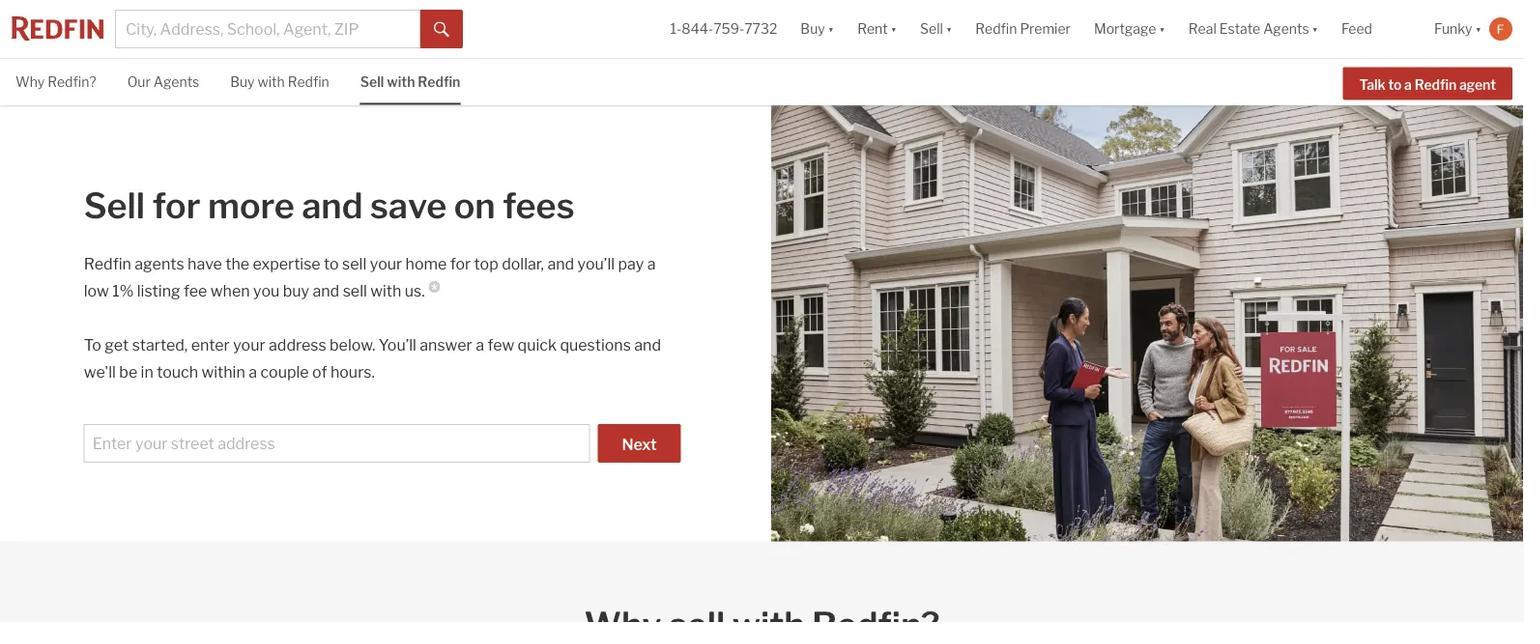 Task type: locate. For each thing, give the bounding box(es) containing it.
pay
[[618, 254, 644, 273]]

buy right 7732
[[801, 21, 825, 37]]

funky ▾
[[1435, 21, 1482, 37]]

our
[[127, 74, 151, 90]]

on
[[454, 184, 496, 227]]

with inside "link"
[[258, 74, 285, 90]]

1 vertical spatial sell
[[343, 281, 367, 300]]

▾ for sell ▾
[[946, 21, 953, 37]]

for
[[152, 184, 201, 227], [450, 254, 471, 273]]

rent ▾
[[858, 21, 897, 37]]

▾ right rent
[[891, 21, 897, 37]]

your
[[370, 254, 402, 273], [233, 335, 265, 354]]

fee
[[184, 281, 207, 300]]

3 ▾ from the left
[[946, 21, 953, 37]]

sell up agents
[[84, 184, 145, 227]]

844-
[[682, 21, 714, 37]]

dollar,
[[502, 254, 544, 273]]

submit search image
[[434, 22, 450, 37]]

for up agents
[[152, 184, 201, 227]]

and right the questions
[[634, 335, 661, 354]]

redfin down city, address, school, agent, zip search box at left top
[[288, 74, 329, 90]]

▾ left feed
[[1312, 21, 1319, 37]]

0 vertical spatial for
[[152, 184, 201, 227]]

2 vertical spatial sell
[[84, 184, 145, 227]]

a right talk
[[1405, 76, 1412, 93]]

when
[[211, 281, 250, 300]]

to
[[1389, 76, 1402, 93], [324, 254, 339, 273]]

1 vertical spatial agents
[[154, 74, 199, 90]]

redfin down submit search image
[[418, 74, 461, 90]]

agents right estate at right top
[[1264, 21, 1309, 37]]

you'll
[[379, 335, 416, 354]]

you
[[253, 281, 280, 300]]

0 horizontal spatial to
[[324, 254, 339, 273]]

0 vertical spatial agents
[[1264, 21, 1309, 37]]

1 vertical spatial your
[[233, 335, 265, 354]]

to right talk
[[1389, 76, 1402, 93]]

0 horizontal spatial agents
[[154, 74, 199, 90]]

6 ▾ from the left
[[1476, 21, 1482, 37]]

1 horizontal spatial to
[[1389, 76, 1402, 93]]

1 horizontal spatial agents
[[1264, 21, 1309, 37]]

0 horizontal spatial buy
[[230, 74, 255, 90]]

talk to a redfin agent button
[[1343, 67, 1513, 100]]

4 ▾ from the left
[[1159, 21, 1166, 37]]

sell ▾
[[920, 21, 953, 37]]

1 ▾ from the left
[[828, 21, 834, 37]]

redfin left premier
[[976, 21, 1017, 37]]

0 vertical spatial sell
[[342, 254, 367, 273]]

with inside redfin agents have the expertise to sell your home for top dollar, and you'll pay a low 1% listing fee when you buy and sell with us.
[[370, 281, 401, 300]]

agents
[[135, 254, 184, 273]]

1 horizontal spatial sell
[[360, 74, 384, 90]]

1 vertical spatial for
[[450, 254, 471, 273]]

0 vertical spatial to
[[1389, 76, 1402, 93]]

▾ left rent
[[828, 21, 834, 37]]

5 ▾ from the left
[[1312, 21, 1319, 37]]

for left top
[[450, 254, 471, 273]]

0 vertical spatial your
[[370, 254, 402, 273]]

buy down city, address, school, agent, zip search box at left top
[[230, 74, 255, 90]]

0 vertical spatial sell
[[920, 21, 943, 37]]

buy for buy with redfin
[[230, 74, 255, 90]]

and
[[302, 184, 363, 227], [548, 254, 574, 273], [313, 281, 340, 300], [634, 335, 661, 354]]

redfin
[[976, 21, 1017, 37], [288, 74, 329, 90], [418, 74, 461, 90], [1415, 76, 1457, 93], [84, 254, 131, 273]]

sell ▾ button
[[920, 0, 953, 58]]

to inside button
[[1389, 76, 1402, 93]]

sell up below. on the bottom left
[[343, 281, 367, 300]]

1 horizontal spatial buy
[[801, 21, 825, 37]]

▾ for mortgage ▾
[[1159, 21, 1166, 37]]

your left home
[[370, 254, 402, 273]]

▾
[[828, 21, 834, 37], [891, 21, 897, 37], [946, 21, 953, 37], [1159, 21, 1166, 37], [1312, 21, 1319, 37], [1476, 21, 1482, 37]]

to inside redfin agents have the expertise to sell your home for top dollar, and you'll pay a low 1% listing fee when you buy and sell with us.
[[324, 254, 339, 273]]

redfin left agent
[[1415, 76, 1457, 93]]

talk
[[1360, 76, 1386, 93]]

1 vertical spatial buy
[[230, 74, 255, 90]]

redfin?
[[48, 74, 96, 90]]

▾ right 'mortgage'
[[1159, 21, 1166, 37]]

sell inside dropdown button
[[920, 21, 943, 37]]

agents right our
[[154, 74, 199, 90]]

rent
[[858, 21, 888, 37]]

7732
[[745, 21, 778, 37]]

Enter your street address search field
[[84, 424, 590, 463]]

buy
[[801, 21, 825, 37], [230, 74, 255, 90]]

why redfin?
[[15, 74, 96, 90]]

answer
[[420, 335, 472, 354]]

redfin premier
[[976, 21, 1071, 37]]

sell down sell for more and save on fees
[[342, 254, 367, 273]]

sell right buy with redfin
[[360, 74, 384, 90]]

and right buy
[[313, 281, 340, 300]]

a right pay
[[647, 254, 656, 273]]

and left you'll
[[548, 254, 574, 273]]

sell
[[342, 254, 367, 273], [343, 281, 367, 300]]

with
[[258, 74, 285, 90], [387, 74, 415, 90], [370, 281, 401, 300]]

1 vertical spatial to
[[324, 254, 339, 273]]

▾ left user photo
[[1476, 21, 1482, 37]]

estate
[[1220, 21, 1261, 37]]

redfin inside button
[[976, 21, 1017, 37]]

to
[[84, 335, 101, 354]]

with for buy
[[258, 74, 285, 90]]

low
[[84, 281, 109, 300]]

touch
[[157, 362, 198, 381]]

sell
[[920, 21, 943, 37], [360, 74, 384, 90], [84, 184, 145, 227]]

buy inside dropdown button
[[801, 21, 825, 37]]

next
[[622, 435, 657, 454]]

your inside to get started, enter your address below. you'll answer a few quick questions and we'll be in touch within a couple of hours.
[[233, 335, 265, 354]]

1 horizontal spatial for
[[450, 254, 471, 273]]

in
[[141, 362, 153, 381]]

enter
[[191, 335, 230, 354]]

▾ right rent ▾
[[946, 21, 953, 37]]

expertise
[[253, 254, 321, 273]]

a
[[1405, 76, 1412, 93], [647, 254, 656, 273], [476, 335, 484, 354], [249, 362, 257, 381]]

we'll
[[84, 362, 116, 381]]

sell right rent ▾
[[920, 21, 943, 37]]

your up within
[[233, 335, 265, 354]]

1 vertical spatial sell
[[360, 74, 384, 90]]

▾ for rent ▾
[[891, 21, 897, 37]]

▾ for buy ▾
[[828, 21, 834, 37]]

sell for sell for more and save on fees
[[84, 184, 145, 227]]

real estate agents ▾ link
[[1189, 0, 1319, 58]]

real estate agents ▾
[[1189, 21, 1319, 37]]

buy with redfin
[[230, 74, 329, 90]]

1-
[[670, 21, 682, 37]]

0 horizontal spatial your
[[233, 335, 265, 354]]

2 horizontal spatial sell
[[920, 21, 943, 37]]

2 ▾ from the left
[[891, 21, 897, 37]]

redfin up low
[[84, 254, 131, 273]]

agents inside real estate agents ▾ "link"
[[1264, 21, 1309, 37]]

buy inside "link"
[[230, 74, 255, 90]]

1 horizontal spatial your
[[370, 254, 402, 273]]

0 vertical spatial buy
[[801, 21, 825, 37]]

0 horizontal spatial sell
[[84, 184, 145, 227]]

couple
[[260, 362, 309, 381]]

▾ inside "link"
[[1312, 21, 1319, 37]]

to right expertise
[[324, 254, 339, 273]]



Task type: vqa. For each thing, say whether or not it's contained in the screenshot.
sell
yes



Task type: describe. For each thing, give the bounding box(es) containing it.
few
[[488, 335, 514, 354]]

our agents
[[127, 74, 199, 90]]

premier
[[1020, 21, 1071, 37]]

agents inside our agents link
[[154, 74, 199, 90]]

started,
[[132, 335, 188, 354]]

mortgage
[[1094, 21, 1157, 37]]

address
[[269, 335, 326, 354]]

redfin agents have the expertise to sell your home for top dollar, and you'll pay a low 1% listing fee when you buy and sell with us.
[[84, 254, 656, 300]]

buy with redfin link
[[230, 59, 329, 103]]

sell with redfin
[[360, 74, 461, 90]]

redfin inside button
[[1415, 76, 1457, 93]]

a inside button
[[1405, 76, 1412, 93]]

our agents link
[[127, 59, 199, 103]]

below.
[[330, 335, 375, 354]]

2 sell from the top
[[343, 281, 367, 300]]

real estate agents ▾ button
[[1177, 0, 1330, 58]]

mortgage ▾ button
[[1094, 0, 1166, 58]]

1 sell from the top
[[342, 254, 367, 273]]

▾ for funky ▾
[[1476, 21, 1482, 37]]

fees
[[503, 184, 575, 227]]

to get started, enter your address below. you'll answer a few quick questions and we'll be in touch within a couple of hours.
[[84, 335, 661, 381]]

us.
[[405, 281, 425, 300]]

0 horizontal spatial for
[[152, 184, 201, 227]]

with for sell
[[387, 74, 415, 90]]

the
[[225, 254, 249, 273]]

sell for more and save on fees
[[84, 184, 575, 227]]

buy
[[283, 281, 309, 300]]

1-844-759-7732
[[670, 21, 778, 37]]

an agent with customers in front of a redfin listing sign image
[[771, 105, 1524, 542]]

sell ▾ button
[[909, 0, 964, 58]]

listing
[[137, 281, 180, 300]]

feed
[[1342, 21, 1373, 37]]

759-
[[714, 21, 745, 37]]

sell with redfin link
[[360, 59, 461, 103]]

why
[[15, 74, 45, 90]]

quick
[[518, 335, 557, 354]]

sell for sell with redfin
[[360, 74, 384, 90]]

within
[[202, 362, 245, 381]]

buy ▾
[[801, 21, 834, 37]]

a inside redfin agents have the expertise to sell your home for top dollar, and you'll pay a low 1% listing fee when you buy and sell with us.
[[647, 254, 656, 273]]

mortgage ▾
[[1094, 21, 1166, 37]]

for inside redfin agents have the expertise to sell your home for top dollar, and you'll pay a low 1% listing fee when you buy and sell with us.
[[450, 254, 471, 273]]

funky
[[1435, 21, 1473, 37]]

rent ▾ button
[[846, 0, 909, 58]]

user photo image
[[1490, 17, 1513, 41]]

a right within
[[249, 362, 257, 381]]

questions
[[560, 335, 631, 354]]

mortgage ▾ button
[[1083, 0, 1177, 58]]

you'll
[[578, 254, 615, 273]]

buy ▾ button
[[801, 0, 834, 58]]

of
[[312, 362, 327, 381]]

why redfin? link
[[15, 59, 96, 103]]

your inside redfin agents have the expertise to sell your home for top dollar, and you'll pay a low 1% listing fee when you buy and sell with us.
[[370, 254, 402, 273]]

top
[[474, 254, 499, 273]]

redfin premier button
[[964, 0, 1083, 58]]

home
[[406, 254, 447, 273]]

redfin inside "link"
[[288, 74, 329, 90]]

be
[[119, 362, 137, 381]]

hours.
[[331, 362, 375, 381]]

get
[[105, 335, 129, 354]]

save
[[370, 184, 447, 227]]

have
[[188, 254, 222, 273]]

next button
[[598, 424, 681, 463]]

sell for sell ▾
[[920, 21, 943, 37]]

and up expertise
[[302, 184, 363, 227]]

redfin inside redfin agents have the expertise to sell your home for top dollar, and you'll pay a low 1% listing fee when you buy and sell with us.
[[84, 254, 131, 273]]

1-844-759-7732 link
[[670, 21, 778, 37]]

and inside to get started, enter your address below. you'll answer a few quick questions and we'll be in touch within a couple of hours.
[[634, 335, 661, 354]]

buy for buy ▾
[[801, 21, 825, 37]]

City, Address, School, Agent, ZIP search field
[[115, 10, 421, 48]]

disclaimer image
[[429, 281, 440, 293]]

1%
[[112, 281, 134, 300]]

rent ▾ button
[[858, 0, 897, 58]]

real
[[1189, 21, 1217, 37]]

more
[[208, 184, 295, 227]]

buy ▾ button
[[789, 0, 846, 58]]

talk to a redfin agent
[[1360, 76, 1496, 93]]

a left 'few'
[[476, 335, 484, 354]]

feed button
[[1330, 0, 1423, 58]]

agent
[[1460, 76, 1496, 93]]



